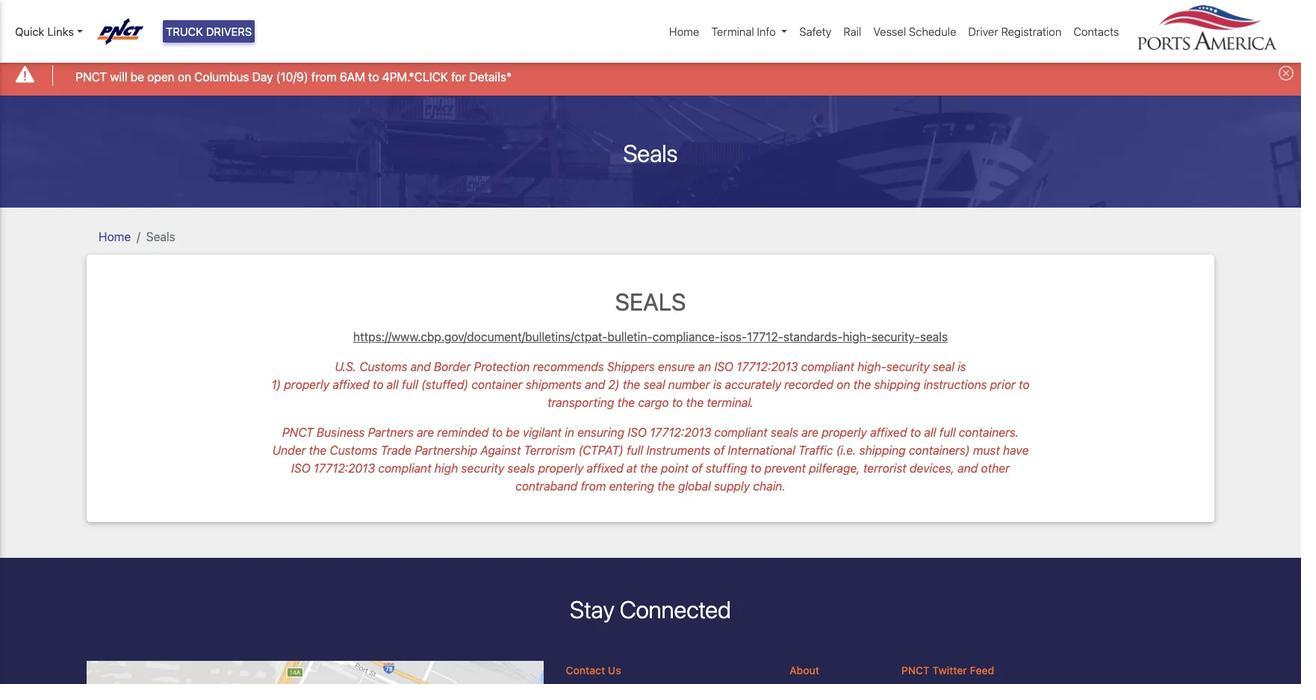 Task type: locate. For each thing, give the bounding box(es) containing it.
1 horizontal spatial from
[[581, 480, 606, 493]]

compliant up international
[[714, 426, 768, 439]]

to right 6am at the top of the page
[[368, 70, 379, 83]]

1 horizontal spatial home link
[[663, 17, 705, 46]]

1 horizontal spatial affixed
[[587, 462, 624, 475]]

1 vertical spatial is
[[713, 378, 722, 391]]

to
[[368, 70, 379, 83], [373, 378, 384, 391], [1019, 378, 1030, 391], [672, 396, 683, 409], [492, 426, 503, 439], [910, 426, 921, 439], [751, 462, 761, 475]]

quick links
[[15, 25, 74, 38]]

0 vertical spatial 17712:2013
[[737, 360, 798, 373]]

1 vertical spatial iso
[[628, 426, 647, 439]]

is up 'terminal.'
[[713, 378, 722, 391]]

0 horizontal spatial 17712:2013
[[314, 462, 375, 475]]

be right will
[[131, 70, 144, 83]]

pnct inside alert
[[76, 70, 107, 83]]

17712:2013 inside u.s. customs and border protection recommends shippers ensure an iso 17712:2013 compliant high-security seal is 1) properly affixed to all full (stuffed) container shipments and 2) the seal number is accurately recorded on the shipping instructions              prior to transporting the cargo to the terminal.
[[737, 360, 798, 373]]

security down against
[[461, 462, 504, 475]]

shipping up terrorist at bottom
[[859, 444, 906, 457]]

17712:2013 down business
[[314, 462, 375, 475]]

0 vertical spatial be
[[131, 70, 144, 83]]

1 vertical spatial pnct
[[282, 426, 314, 439]]

2 vertical spatial compliant
[[378, 462, 431, 475]]

shippers
[[607, 360, 655, 373]]

0 horizontal spatial security
[[461, 462, 504, 475]]

pnct for will
[[76, 70, 107, 83]]

terminal.
[[707, 396, 754, 409]]

2 vertical spatial full
[[627, 444, 643, 457]]

properly right 1)
[[284, 378, 329, 391]]

2 vertical spatial seals
[[508, 462, 535, 475]]

vessel schedule link
[[867, 17, 962, 46]]

1 vertical spatial home
[[99, 230, 131, 243]]

properly
[[284, 378, 329, 391], [822, 426, 867, 439], [538, 462, 584, 475]]

2 horizontal spatial pnct
[[901, 664, 930, 677]]

0 vertical spatial from
[[311, 70, 337, 83]]

properly up (i.e.
[[822, 426, 867, 439]]

seals down against
[[508, 462, 535, 475]]

pnct inside pnct business partners are reminded to be vigilant in ensuring iso 17712:2013 compliant seals are properly affixed to all full containers. under the customs trade partnership against terrorism (ctpat) full instruments of international traffic (i.e. shipping containers)              must have iso 17712:2013 compliant high security seals properly affixed at the point of stuffing to prevent pilferage, terrorist devices,              and other contraband from entering the global supply chain.
[[282, 426, 314, 439]]

1 horizontal spatial iso
[[628, 426, 647, 439]]

pnct left twitter
[[901, 664, 930, 677]]

2 horizontal spatial 17712:2013
[[737, 360, 798, 373]]

partnership
[[415, 444, 477, 457]]

seals up international
[[771, 426, 798, 439]]

other
[[981, 462, 1010, 475]]

1 vertical spatial and
[[585, 378, 605, 391]]

customs inside pnct business partners are reminded to be vigilant in ensuring iso 17712:2013 compliant seals are properly affixed to all full containers. under the customs trade partnership against terrorism (ctpat) full instruments of international traffic (i.e. shipping containers)              must have iso 17712:2013 compliant high security seals properly affixed at the point of stuffing to prevent pilferage, terrorist devices,              and other contraband from entering the global supply chain.
[[330, 444, 378, 457]]

stay connected
[[570, 595, 731, 624]]

trade
[[381, 444, 412, 457]]

shipping down security-
[[874, 378, 920, 391]]

all up partners
[[387, 378, 399, 391]]

of up stuffing
[[714, 444, 725, 457]]

on inside alert
[[178, 70, 191, 83]]

will
[[110, 70, 127, 83]]

day
[[252, 70, 273, 83]]

the down the 2)
[[617, 396, 635, 409]]

be up against
[[506, 426, 520, 439]]

2 horizontal spatial full
[[939, 426, 956, 439]]

2 vertical spatial pnct
[[901, 664, 930, 677]]

pnct up under
[[282, 426, 314, 439]]

of up global
[[692, 462, 703, 475]]

iso down cargo
[[628, 426, 647, 439]]

seal up cargo
[[644, 378, 665, 391]]

0 vertical spatial seals
[[920, 330, 948, 344]]

shipping for containers)
[[859, 444, 906, 457]]

is up the instructions
[[958, 360, 966, 373]]

be inside pnct business partners are reminded to be vigilant in ensuring iso 17712:2013 compliant seals are properly affixed to all full containers. under the customs trade partnership against terrorism (ctpat) full instruments of international traffic (i.e. shipping containers)              must have iso 17712:2013 compliant high security seals properly affixed at the point of stuffing to prevent pilferage, terrorist devices,              and other contraband from entering the global supply chain.
[[506, 426, 520, 439]]

1 horizontal spatial is
[[958, 360, 966, 373]]

seals
[[623, 139, 678, 167], [146, 230, 175, 243], [615, 287, 686, 316]]

1 vertical spatial security
[[461, 462, 504, 475]]

1 vertical spatial compliant
[[714, 426, 768, 439]]

security
[[887, 360, 930, 373], [461, 462, 504, 475]]

are up partnership
[[417, 426, 434, 439]]

iso
[[714, 360, 733, 373], [628, 426, 647, 439], [291, 462, 310, 475]]

2 are from the left
[[802, 426, 819, 439]]

all inside u.s. customs and border protection recommends shippers ensure an iso 17712:2013 compliant high-security seal is 1) properly affixed to all full (stuffed) container shipments and 2) the seal number is accurately recorded on the shipping instructions              prior to transporting the cargo to the terminal.
[[387, 378, 399, 391]]

partners
[[368, 426, 414, 439]]

1 vertical spatial from
[[581, 480, 606, 493]]

0 horizontal spatial seal
[[644, 378, 665, 391]]

0 vertical spatial iso
[[714, 360, 733, 373]]

instruments
[[646, 444, 711, 457]]

1 horizontal spatial and
[[585, 378, 605, 391]]

terrorist
[[863, 462, 907, 475]]

security-
[[872, 330, 920, 344]]

17712:2013 up 'accurately'
[[737, 360, 798, 373]]

1 vertical spatial on
[[837, 378, 850, 391]]

0 horizontal spatial is
[[713, 378, 722, 391]]

number
[[668, 378, 710, 391]]

quick links link
[[15, 23, 83, 40]]

safety
[[800, 25, 832, 38]]

business
[[317, 426, 365, 439]]

stay
[[570, 595, 615, 624]]

compliant up recorded
[[801, 360, 854, 373]]

containers.
[[959, 426, 1019, 439]]

customs down business
[[330, 444, 378, 457]]

0 vertical spatial shipping
[[874, 378, 920, 391]]

0 horizontal spatial home link
[[99, 230, 131, 243]]

0 vertical spatial customs
[[360, 360, 407, 373]]

on right open
[[178, 70, 191, 83]]

0 horizontal spatial compliant
[[378, 462, 431, 475]]

cargo
[[638, 396, 669, 409]]

1 horizontal spatial home
[[669, 25, 699, 38]]

4pm.*click
[[382, 70, 448, 83]]

pnct will be open on columbus day (10/9) from 6am to 4pm.*click for details* link
[[76, 68, 512, 86]]

shipments
[[526, 378, 582, 391]]

shipping inside pnct business partners are reminded to be vigilant in ensuring iso 17712:2013 compliant seals are properly affixed to all full containers. under the customs trade partnership against terrorism (ctpat) full instruments of international traffic (i.e. shipping containers)              must have iso 17712:2013 compliant high security seals properly affixed at the point of stuffing to prevent pilferage, terrorist devices,              and other contraband from entering the global supply chain.
[[859, 444, 906, 457]]

0 vertical spatial of
[[714, 444, 725, 457]]

2 vertical spatial affixed
[[587, 462, 624, 475]]

and left the 2)
[[585, 378, 605, 391]]

1 vertical spatial be
[[506, 426, 520, 439]]

registration
[[1001, 25, 1062, 38]]

customs right u.s.
[[360, 360, 407, 373]]

0 vertical spatial home link
[[663, 17, 705, 46]]

pnct for twitter
[[901, 664, 930, 677]]

17712:2013
[[737, 360, 798, 373], [650, 426, 711, 439], [314, 462, 375, 475]]

seal up the instructions
[[933, 360, 954, 373]]

2 horizontal spatial compliant
[[801, 360, 854, 373]]

the down point
[[657, 480, 675, 493]]

0 vertical spatial security
[[887, 360, 930, 373]]

affixed up terrorist at bottom
[[870, 426, 907, 439]]

standards-
[[784, 330, 843, 344]]

full up at
[[627, 444, 643, 457]]

affixed down (ctpat)
[[587, 462, 624, 475]]

are up traffic
[[802, 426, 819, 439]]

to down international
[[751, 462, 761, 475]]

to up containers)
[[910, 426, 921, 439]]

truck drivers
[[166, 25, 252, 38]]

home link
[[663, 17, 705, 46], [99, 230, 131, 243]]

0 horizontal spatial on
[[178, 70, 191, 83]]

2 horizontal spatial properly
[[822, 426, 867, 439]]

shipping inside u.s. customs and border protection recommends shippers ensure an iso 17712:2013 compliant high-security seal is 1) properly affixed to all full (stuffed) container shipments and 2) the seal number is accurately recorded on the shipping instructions              prior to transporting the cargo to the terminal.
[[874, 378, 920, 391]]

are
[[417, 426, 434, 439], [802, 426, 819, 439]]

1 vertical spatial affixed
[[870, 426, 907, 439]]

terminal info link
[[705, 17, 794, 46]]

pnct left will
[[76, 70, 107, 83]]

1 horizontal spatial pnct
[[282, 426, 314, 439]]

to up against
[[492, 426, 503, 439]]

properly down terrorism
[[538, 462, 584, 475]]

u.s. customs and border protection recommends shippers ensure an iso 17712:2013 compliant high-security seal is 1) properly affixed to all full (stuffed) container shipments and 2) the seal number is accurately recorded on the shipping instructions              prior to transporting the cargo to the terminal.
[[271, 360, 1030, 409]]

17712:2013 up instruments
[[650, 426, 711, 439]]

security down security-
[[887, 360, 930, 373]]

2 vertical spatial and
[[958, 462, 978, 475]]

0 horizontal spatial iso
[[291, 462, 310, 475]]

1 horizontal spatial seals
[[771, 426, 798, 439]]

0 horizontal spatial seals
[[508, 462, 535, 475]]

seals up the instructions
[[920, 330, 948, 344]]

1 vertical spatial 17712:2013
[[650, 426, 711, 439]]

full
[[402, 378, 418, 391], [939, 426, 956, 439], [627, 444, 643, 457]]

from down (ctpat)
[[581, 480, 606, 493]]

iso down under
[[291, 462, 310, 475]]

0 vertical spatial all
[[387, 378, 399, 391]]

bulletin-
[[608, 330, 653, 344]]

full inside u.s. customs and border protection recommends shippers ensure an iso 17712:2013 compliant high-security seal is 1) properly affixed to all full (stuffed) container shipments and 2) the seal number is accurately recorded on the shipping instructions              prior to transporting the cargo to the terminal.
[[402, 378, 418, 391]]

and down the 'must'
[[958, 462, 978, 475]]

17712-
[[747, 330, 784, 344]]

0 horizontal spatial pnct
[[76, 70, 107, 83]]

iso right the an
[[714, 360, 733, 373]]

0 vertical spatial seals
[[623, 139, 678, 167]]

at
[[627, 462, 637, 475]]

2 horizontal spatial iso
[[714, 360, 733, 373]]

seal
[[933, 360, 954, 373], [644, 378, 665, 391]]

1 horizontal spatial on
[[837, 378, 850, 391]]

connected
[[620, 595, 731, 624]]

0 horizontal spatial properly
[[284, 378, 329, 391]]

(i.e.
[[836, 444, 856, 457]]

customs inside u.s. customs and border protection recommends shippers ensure an iso 17712:2013 compliant high-security seal is 1) properly affixed to all full (stuffed) container shipments and 2) the seal number is accurately recorded on the shipping instructions              prior to transporting the cargo to the terminal.
[[360, 360, 407, 373]]

2 horizontal spatial and
[[958, 462, 978, 475]]

and up (stuffed)
[[411, 360, 431, 373]]

0 horizontal spatial all
[[387, 378, 399, 391]]

be inside alert
[[131, 70, 144, 83]]

on right recorded
[[837, 378, 850, 391]]

from
[[311, 70, 337, 83], [581, 480, 606, 493]]

affixed down u.s.
[[333, 378, 370, 391]]

pnct
[[76, 70, 107, 83], [282, 426, 314, 439], [901, 664, 930, 677]]

1 vertical spatial seals
[[771, 426, 798, 439]]

full left (stuffed)
[[402, 378, 418, 391]]

to inside alert
[[368, 70, 379, 83]]

security inside pnct business partners are reminded to be vigilant in ensuring iso 17712:2013 compliant seals are properly affixed to all full containers. under the customs trade partnership against terrorism (ctpat) full instruments of international traffic (i.e. shipping containers)              must have iso 17712:2013 compliant high security seals properly affixed at the point of stuffing to prevent pilferage, terrorist devices,              and other contraband from entering the global supply chain.
[[461, 462, 504, 475]]

0 horizontal spatial of
[[692, 462, 703, 475]]

0 horizontal spatial be
[[131, 70, 144, 83]]

0 vertical spatial home
[[669, 25, 699, 38]]

1 horizontal spatial all
[[924, 426, 936, 439]]

home
[[669, 25, 699, 38], [99, 230, 131, 243]]

have
[[1003, 444, 1029, 457]]

compliant down trade
[[378, 462, 431, 475]]

on inside u.s. customs and border protection recommends shippers ensure an iso 17712:2013 compliant high-security seal is 1) properly affixed to all full (stuffed) container shipments and 2) the seal number is accurately recorded on the shipping instructions              prior to transporting the cargo to the terminal.
[[837, 378, 850, 391]]

of
[[714, 444, 725, 457], [692, 462, 703, 475]]

0 horizontal spatial and
[[411, 360, 431, 373]]

schedule
[[909, 25, 956, 38]]

0 vertical spatial affixed
[[333, 378, 370, 391]]

the down number
[[686, 396, 704, 409]]

1 horizontal spatial are
[[802, 426, 819, 439]]

high
[[435, 462, 458, 475]]

0 horizontal spatial full
[[402, 378, 418, 391]]

vessel schedule
[[873, 25, 956, 38]]

0 vertical spatial seal
[[933, 360, 954, 373]]

from left 6am at the top of the page
[[311, 70, 337, 83]]

driver registration
[[968, 25, 1062, 38]]

high-
[[843, 330, 872, 344], [858, 360, 887, 373]]

customs
[[360, 360, 407, 373], [330, 444, 378, 457]]

1 vertical spatial all
[[924, 426, 936, 439]]

seals
[[920, 330, 948, 344], [771, 426, 798, 439], [508, 462, 535, 475]]

compliant
[[801, 360, 854, 373], [714, 426, 768, 439], [378, 462, 431, 475]]

0 vertical spatial pnct
[[76, 70, 107, 83]]

0 horizontal spatial affixed
[[333, 378, 370, 391]]

2 vertical spatial 17712:2013
[[314, 462, 375, 475]]

and inside pnct business partners are reminded to be vigilant in ensuring iso 17712:2013 compliant seals are properly affixed to all full containers. under the customs trade partnership against terrorism (ctpat) full instruments of international traffic (i.e. shipping containers)              must have iso 17712:2013 compliant high security seals properly affixed at the point of stuffing to prevent pilferage, terrorist devices,              and other contraband from entering the global supply chain.
[[958, 462, 978, 475]]

2 vertical spatial iso
[[291, 462, 310, 475]]

ensuring
[[577, 426, 624, 439]]

1 horizontal spatial security
[[887, 360, 930, 373]]

open
[[147, 70, 175, 83]]

2 horizontal spatial seals
[[920, 330, 948, 344]]

0 vertical spatial on
[[178, 70, 191, 83]]

full up containers)
[[939, 426, 956, 439]]

0 horizontal spatial from
[[311, 70, 337, 83]]

1 vertical spatial seals
[[146, 230, 175, 243]]

1 horizontal spatial of
[[714, 444, 725, 457]]

driver registration link
[[962, 17, 1068, 46]]

1 vertical spatial shipping
[[859, 444, 906, 457]]

0 vertical spatial compliant
[[801, 360, 854, 373]]

1 vertical spatial customs
[[330, 444, 378, 457]]

all up containers)
[[924, 426, 936, 439]]

0 vertical spatial full
[[402, 378, 418, 391]]

2 vertical spatial properly
[[538, 462, 584, 475]]



Task type: vqa. For each thing, say whether or not it's contained in the screenshot.
17712:2013
yes



Task type: describe. For each thing, give the bounding box(es) containing it.
an
[[698, 360, 711, 373]]

rail
[[844, 25, 861, 38]]

pnct will be open on columbus day (10/9) from 6am to 4pm.*click for details* alert
[[0, 55, 1301, 95]]

stuffing
[[706, 462, 747, 475]]

under
[[272, 444, 306, 457]]

reminded
[[437, 426, 489, 439]]

supply
[[714, 480, 750, 493]]

entering
[[609, 480, 654, 493]]

pilferage,
[[809, 462, 860, 475]]

contacts
[[1074, 25, 1119, 38]]

details*
[[469, 70, 512, 83]]

1 vertical spatial properly
[[822, 426, 867, 439]]

the right the 2)
[[623, 378, 640, 391]]

contact us
[[566, 664, 621, 677]]

security inside u.s. customs and border protection recommends shippers ensure an iso 17712:2013 compliant high-security seal is 1) properly affixed to all full (stuffed) container shipments and 2) the seal number is accurately recorded on the shipping instructions              prior to transporting the cargo to the terminal.
[[887, 360, 930, 373]]

container
[[472, 378, 523, 391]]

instructions
[[924, 378, 987, 391]]

https://www.cbp.gov/document/bulletins/ctpat-bulletin-compliance-isos-17712-standards-high-security-seals
[[353, 330, 948, 344]]

1 horizontal spatial seal
[[933, 360, 954, 373]]

pnct will be open on columbus day (10/9) from 6am to 4pm.*click for details*
[[76, 70, 512, 83]]

pnct twitter feed
[[901, 664, 994, 677]]

columbus
[[194, 70, 249, 83]]

1 horizontal spatial 17712:2013
[[650, 426, 711, 439]]

about
[[790, 664, 819, 677]]

pnct for business
[[282, 426, 314, 439]]

compliance-
[[653, 330, 720, 344]]

traffic
[[798, 444, 833, 457]]

contact
[[566, 664, 605, 677]]

transporting
[[548, 396, 614, 409]]

global
[[678, 480, 711, 493]]

must
[[973, 444, 1000, 457]]

affixed inside u.s. customs and border protection recommends shippers ensure an iso 17712:2013 compliant high-security seal is 1) properly affixed to all full (stuffed) container shipments and 2) the seal number is accurately recorded on the shipping instructions              prior to transporting the cargo to the terminal.
[[333, 378, 370, 391]]

the right recorded
[[853, 378, 871, 391]]

driver
[[968, 25, 998, 38]]

0 horizontal spatial home
[[99, 230, 131, 243]]

vessel
[[873, 25, 906, 38]]

recommends
[[533, 360, 604, 373]]

chain.
[[753, 480, 786, 493]]

contraband
[[516, 480, 578, 493]]

rail link
[[838, 17, 867, 46]]

2 horizontal spatial affixed
[[870, 426, 907, 439]]

to up partners
[[373, 378, 384, 391]]

to right prior
[[1019, 378, 1030, 391]]

us
[[608, 664, 621, 677]]

quick
[[15, 25, 44, 38]]

drivers
[[206, 25, 252, 38]]

iso inside u.s. customs and border protection recommends shippers ensure an iso 17712:2013 compliant high-security seal is 1) properly affixed to all full (stuffed) container shipments and 2) the seal number is accurately recorded on the shipping instructions              prior to transporting the cargo to the terminal.
[[714, 360, 733, 373]]

0 vertical spatial is
[[958, 360, 966, 373]]

close image
[[1279, 66, 1294, 81]]

https://www.cbp.gov/document/bulletins/ctpat-bulletin-compliance-isos-17712-standards-high-security-seals link
[[353, 330, 948, 344]]

https://www.cbp.gov/document/bulletins/ctpat-
[[353, 330, 608, 344]]

high- inside u.s. customs and border protection recommends shippers ensure an iso 17712:2013 compliant high-security seal is 1) properly affixed to all full (stuffed) container shipments and 2) the seal number is accurately recorded on the shipping instructions              prior to transporting the cargo to the terminal.
[[858, 360, 887, 373]]

twitter
[[932, 664, 967, 677]]

contacts link
[[1068, 17, 1125, 46]]

devices,
[[910, 462, 955, 475]]

for
[[451, 70, 466, 83]]

recorded
[[784, 378, 834, 391]]

border
[[434, 360, 471, 373]]

the right at
[[640, 462, 658, 475]]

all inside pnct business partners are reminded to be vigilant in ensuring iso 17712:2013 compliant seals are properly affixed to all full containers. under the customs trade partnership against terrorism (ctpat) full instruments of international traffic (i.e. shipping containers)              must have iso 17712:2013 compliant high security seals properly affixed at the point of stuffing to prevent pilferage, terrorist devices,              and other contraband from entering the global supply chain.
[[924, 426, 936, 439]]

1)
[[271, 378, 281, 391]]

protection
[[474, 360, 530, 373]]

0 vertical spatial and
[[411, 360, 431, 373]]

isos-
[[720, 330, 747, 344]]

2)
[[608, 378, 620, 391]]

prior
[[990, 378, 1016, 391]]

against
[[481, 444, 521, 457]]

0 vertical spatial high-
[[843, 330, 872, 344]]

terminal
[[711, 25, 754, 38]]

vigilant
[[523, 426, 562, 439]]

truck drivers link
[[163, 20, 255, 43]]

1 vertical spatial home link
[[99, 230, 131, 243]]

1 vertical spatial of
[[692, 462, 703, 475]]

truck
[[166, 25, 203, 38]]

from inside alert
[[311, 70, 337, 83]]

accurately
[[725, 378, 781, 391]]

the right under
[[309, 444, 327, 457]]

1 are from the left
[[417, 426, 434, 439]]

(ctpat)
[[578, 444, 624, 457]]

1 horizontal spatial properly
[[538, 462, 584, 475]]

in
[[565, 426, 574, 439]]

from inside pnct business partners are reminded to be vigilant in ensuring iso 17712:2013 compliant seals are properly affixed to all full containers. under the customs trade partnership against terrorism (ctpat) full instruments of international traffic (i.e. shipping containers)              must have iso 17712:2013 compliant high security seals properly affixed at the point of stuffing to prevent pilferage, terrorist devices,              and other contraband from entering the global supply chain.
[[581, 480, 606, 493]]

6am
[[340, 70, 365, 83]]

prevent
[[765, 462, 806, 475]]

1 horizontal spatial compliant
[[714, 426, 768, 439]]

to down number
[[672, 396, 683, 409]]

info
[[757, 25, 776, 38]]

ensure
[[658, 360, 695, 373]]

links
[[47, 25, 74, 38]]

terrorism
[[524, 444, 575, 457]]

properly inside u.s. customs and border protection recommends shippers ensure an iso 17712:2013 compliant high-security seal is 1) properly affixed to all full (stuffed) container shipments and 2) the seal number is accurately recorded on the shipping instructions              prior to transporting the cargo to the terminal.
[[284, 378, 329, 391]]

compliant inside u.s. customs and border protection recommends shippers ensure an iso 17712:2013 compliant high-security seal is 1) properly affixed to all full (stuffed) container shipments and 2) the seal number is accurately recorded on the shipping instructions              prior to transporting the cargo to the terminal.
[[801, 360, 854, 373]]

terminal info
[[711, 25, 776, 38]]

u.s.
[[335, 360, 356, 373]]

1 horizontal spatial full
[[627, 444, 643, 457]]

1 vertical spatial full
[[939, 426, 956, 439]]

pnct business partners are reminded to be vigilant in ensuring iso 17712:2013 compliant seals are properly affixed to all full containers. under the customs trade partnership against terrorism (ctpat) full instruments of international traffic (i.e. shipping containers)              must have iso 17712:2013 compliant high security seals properly affixed at the point of stuffing to prevent pilferage, terrorist devices,              and other contraband from entering the global supply chain.
[[272, 426, 1029, 493]]

shipping for instructions
[[874, 378, 920, 391]]

containers)
[[909, 444, 970, 457]]

safety link
[[794, 17, 838, 46]]

international
[[728, 444, 795, 457]]

1 vertical spatial seal
[[644, 378, 665, 391]]

(10/9)
[[276, 70, 308, 83]]

(stuffed)
[[421, 378, 468, 391]]

2 vertical spatial seals
[[615, 287, 686, 316]]



